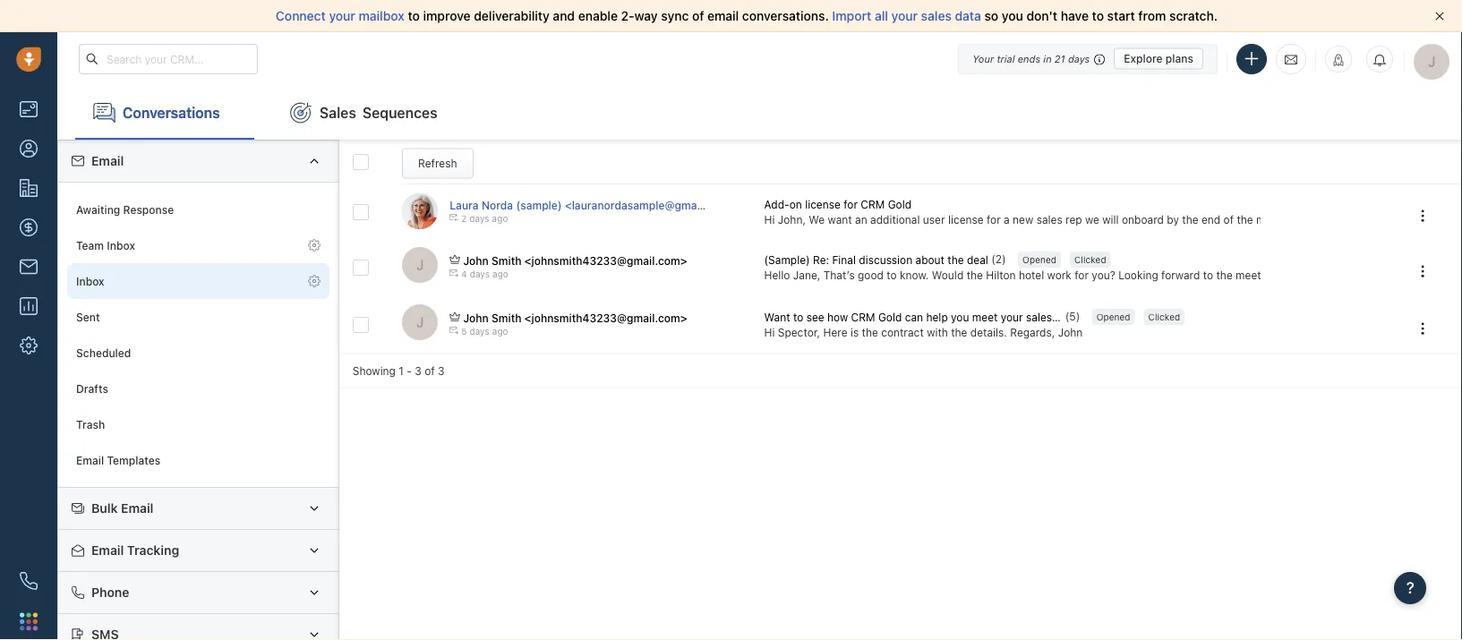 Task type: describe. For each thing, give the bounding box(es) containing it.
opened for john
[[1097, 312, 1131, 322]]

want
[[765, 311, 791, 324]]

add-on license for crm gold link
[[765, 197, 912, 212]]

explore plans
[[1124, 52, 1194, 65]]

rep
[[1066, 213, 1083, 226]]

clicked for john
[[1149, 312, 1181, 322]]

don't
[[1027, 9, 1058, 23]]

hotel
[[1019, 269, 1045, 281]]

-
[[407, 364, 412, 377]]

1 vertical spatial license
[[949, 213, 984, 226]]

1 horizontal spatial you
[[1002, 9, 1024, 23]]

of inside add-on license for crm gold hi john, we want an additional user license for a new sales rep we will onboard by the end of the month. will share details soon. regards,
[[1224, 213, 1234, 226]]

trial
[[997, 53, 1015, 64]]

want to see how crm gold can help you meet your sales goals?
[[765, 311, 1088, 324]]

0 vertical spatial inbox
[[107, 239, 135, 252]]

awaiting
[[76, 203, 120, 216]]

smith for want to see how crm gold can help you meet your sales goals?
[[492, 312, 522, 324]]

scratch.
[[1170, 9, 1218, 23]]

add-on license for crm gold button
[[765, 197, 912, 212]]

start
[[1108, 9, 1136, 23]]

how
[[828, 311, 849, 324]]

freshworks switcher image
[[20, 613, 38, 631]]

email
[[708, 9, 739, 23]]

can
[[905, 311, 924, 324]]

1 vertical spatial for
[[987, 213, 1001, 226]]

sync
[[661, 9, 689, 23]]

the left "month."
[[1237, 213, 1254, 226]]

to left start
[[1093, 9, 1104, 23]]

0 vertical spatial for
[[844, 198, 858, 210]]

2
[[461, 214, 467, 224]]

crm for how
[[852, 311, 876, 324]]

sales inside 'button'
[[1027, 311, 1053, 324]]

email tracking
[[91, 543, 179, 558]]

sent link
[[67, 299, 329, 335]]

add-
[[765, 198, 790, 210]]

share
[[1317, 213, 1345, 226]]

showing 1 - 3 of 3
[[353, 364, 445, 377]]

onboard
[[1122, 213, 1164, 226]]

way
[[635, 9, 658, 23]]

2 3 from the left
[[438, 364, 445, 377]]

days for want to see how crm gold can help you meet your sales goals?
[[470, 327, 490, 337]]

incoming image
[[450, 213, 459, 222]]

1 horizontal spatial your
[[892, 9, 918, 23]]

want to see how crm gold can help you meet your sales goals? button
[[765, 310, 1088, 325]]

hilton
[[987, 269, 1016, 281]]

regards, inside add-on license for crm gold hi john, we want an additional user license for a new sales rep we will onboard by the end of the month. will share details soon. regards,
[[1415, 213, 1460, 226]]

email right bulk on the bottom of the page
[[121, 501, 154, 516]]

inbox link
[[67, 263, 329, 299]]

an
[[856, 213, 868, 226]]

data
[[955, 9, 982, 23]]

would
[[932, 269, 964, 281]]

month.
[[1257, 213, 1292, 226]]

re:
[[813, 254, 830, 266]]

the down deal
[[967, 269, 983, 281]]

have
[[1061, 9, 1089, 23]]

enable
[[578, 9, 618, 23]]

good
[[858, 269, 884, 281]]

you inside 'button'
[[951, 311, 970, 324]]

scheduled
[[76, 347, 131, 359]]

details
[[1348, 213, 1381, 226]]

sales
[[320, 104, 356, 121]]

jane,
[[793, 269, 821, 281]]

conversations
[[123, 104, 220, 121]]

send email image
[[1285, 52, 1298, 67]]

explore plans link
[[1115, 48, 1204, 69]]

all
[[875, 9, 889, 23]]

trash link
[[67, 407, 329, 443]]

<lauranordasample@gmail.com>
[[565, 199, 735, 211]]

email templates link
[[67, 443, 329, 478]]

import all your sales data link
[[833, 9, 985, 23]]

refresh button
[[402, 148, 474, 179]]

sales sequences link
[[272, 86, 456, 140]]

want to see how crm gold can help you meet your sales goals? link
[[765, 310, 1088, 325]]

connect
[[276, 9, 326, 23]]

the inside (sample) re: final discussion about the deal (2)
[[948, 254, 964, 266]]

ago for hello
[[493, 269, 509, 279]]

(sample)
[[765, 254, 810, 266]]

awaiting response link
[[67, 192, 329, 228]]

email for email templates
[[76, 454, 104, 467]]

want
[[828, 213, 852, 226]]

tracking
[[127, 543, 179, 558]]

the right is
[[862, 326, 879, 339]]

(sample) re: final discussion about the deal button
[[765, 252, 992, 268]]

by
[[1167, 213, 1180, 226]]

days for add-on license for crm gold
[[470, 214, 490, 224]]

hello jane, that's good to know. would the hilton hotel work for you? looking forward to the meeting. john
[[765, 269, 1308, 281]]

conversations.
[[743, 9, 829, 23]]

meet
[[973, 311, 998, 324]]

to right mailbox
[[408, 9, 420, 23]]

sales for data
[[921, 9, 952, 23]]

team inbox
[[76, 239, 135, 252]]

final
[[833, 254, 856, 266]]

deal
[[967, 254, 989, 266]]

ends
[[1018, 53, 1041, 64]]

is
[[851, 326, 859, 339]]

laura norda (sample) <lauranordasample@gmail.com>
[[450, 199, 735, 211]]

1 vertical spatial regards,
[[1011, 326, 1056, 339]]

goals?
[[1056, 311, 1088, 324]]

laura norda (sample) <lauranordasample@gmail.com> link
[[450, 199, 735, 211]]

bulk email
[[91, 501, 154, 516]]

new
[[1013, 213, 1034, 226]]

on
[[790, 198, 802, 210]]

mailbox
[[359, 9, 405, 23]]

in
[[1044, 53, 1052, 64]]

sales for rep
[[1037, 213, 1063, 226]]

outgoing image for hello
[[450, 269, 459, 278]]

templates
[[107, 454, 160, 467]]

add-on license for crm gold hi john, we want an additional user license for a new sales rep we will onboard by the end of the month. will share details soon. regards, 
[[765, 198, 1463, 226]]

5 days ago
[[461, 327, 508, 337]]

john up 5 days ago
[[464, 312, 489, 324]]



Task type: locate. For each thing, give the bounding box(es) containing it.
2 vertical spatial sales
[[1027, 311, 1053, 324]]

clicked for work
[[1075, 254, 1107, 264]]

ago down norda
[[492, 214, 508, 224]]

work
[[1048, 269, 1072, 281]]

outgoing image
[[450, 269, 459, 278], [450, 326, 459, 335]]

<johnsmith43233@gmail.com> for want to see how crm gold can help you meet your sales goals?
[[525, 312, 687, 324]]

0 vertical spatial clicked
[[1075, 254, 1107, 264]]

your right meet
[[1001, 311, 1024, 324]]

crm up is
[[852, 311, 876, 324]]

1 vertical spatial crm
[[852, 311, 876, 324]]

2 hi from the top
[[765, 326, 775, 339]]

drafts
[[76, 382, 108, 395]]

team inbox link
[[67, 228, 329, 263]]

of right sync
[[692, 9, 704, 23]]

will
[[1295, 213, 1314, 226]]

license
[[805, 198, 841, 210], [949, 213, 984, 226]]

1 vertical spatial of
[[1224, 213, 1234, 226]]

sales sequences
[[320, 104, 438, 121]]

1 <johnsmith43233@gmail.com> from the top
[[525, 254, 687, 267]]

gold up contract
[[879, 311, 902, 324]]

outgoing image left 5
[[450, 326, 459, 335]]

you
[[1002, 9, 1024, 23], [951, 311, 970, 324]]

for left the a
[[987, 213, 1001, 226]]

scheduled link
[[67, 335, 329, 371]]

1 vertical spatial <johnsmith43233@gmail.com>
[[525, 312, 687, 324]]

1 horizontal spatial for
[[987, 213, 1001, 226]]

0 vertical spatial crm
[[861, 198, 885, 210]]

days right 5
[[470, 327, 490, 337]]

close image
[[1436, 12, 1445, 21]]

1 horizontal spatial of
[[692, 9, 704, 23]]

john down goals?
[[1059, 326, 1083, 339]]

phone element
[[11, 563, 47, 599]]

2 vertical spatial of
[[425, 364, 435, 377]]

3 ago from the top
[[492, 327, 508, 337]]

your left mailbox
[[329, 9, 356, 23]]

21
[[1055, 53, 1066, 64]]

3
[[415, 364, 422, 377], [438, 364, 445, 377]]

outgoing image for hi
[[450, 326, 459, 335]]

0 vertical spatial hi
[[765, 213, 775, 226]]

the
[[1183, 213, 1199, 226], [1237, 213, 1254, 226], [948, 254, 964, 266], [967, 269, 983, 281], [1217, 269, 1233, 281], [862, 326, 879, 339], [951, 326, 968, 339]]

0 vertical spatial sales
[[921, 9, 952, 23]]

tab list
[[57, 86, 1463, 140]]

your right all
[[892, 9, 918, 23]]

email templates
[[76, 454, 160, 467]]

1 horizontal spatial clicked
[[1149, 312, 1181, 322]]

hi inside add-on license for crm gold hi john, we want an additional user license for a new sales rep we will onboard by the end of the month. will share details soon. regards,
[[765, 213, 775, 226]]

of right end at the top right of the page
[[1224, 213, 1234, 226]]

1 smith from the top
[[492, 254, 522, 267]]

0 vertical spatial john smith <johnsmith43233@gmail.com>
[[464, 254, 687, 267]]

days right 21
[[1069, 53, 1090, 64]]

1 3 from the left
[[415, 364, 422, 377]]

that's
[[824, 269, 855, 281]]

inbox right team
[[107, 239, 135, 252]]

1 vertical spatial outgoing image
[[450, 326, 459, 335]]

Search your CRM... text field
[[79, 44, 258, 74]]

gold inside 'button'
[[879, 311, 902, 324]]

regards, right 'soon.'
[[1415, 213, 1460, 226]]

ago for hi
[[492, 327, 508, 337]]

1 vertical spatial gold
[[879, 311, 902, 324]]

1 vertical spatial smith
[[492, 312, 522, 324]]

2 smith from the top
[[492, 312, 522, 324]]

0 horizontal spatial you
[[951, 311, 970, 324]]

crm inside add-on license for crm gold hi john, we want an additional user license for a new sales rep we will onboard by the end of the month. will share details soon. regards,
[[861, 198, 885, 210]]

laura
[[450, 199, 479, 211]]

to right forward
[[1204, 269, 1214, 281]]

bulk
[[91, 501, 118, 516]]

soon.
[[1384, 213, 1412, 226]]

sales inside add-on license for crm gold hi john, we want an additional user license for a new sales rep we will onboard by the end of the month. will share details soon. regards,
[[1037, 213, 1063, 226]]

help
[[927, 311, 948, 324]]

john up 4 days ago
[[464, 254, 489, 267]]

2 <johnsmith43233@gmail.com> from the top
[[525, 312, 687, 324]]

sent
[[76, 311, 100, 323]]

1
[[399, 364, 404, 377]]

connect your mailbox to improve deliverability and enable 2-way sync of email conversations. import all your sales data so you don't have to start from scratch.
[[276, 9, 1218, 23]]

clicked down forward
[[1149, 312, 1181, 322]]

1 horizontal spatial license
[[949, 213, 984, 226]]

conversations link
[[75, 86, 254, 140]]

sales
[[921, 9, 952, 23], [1037, 213, 1063, 226], [1027, 311, 1053, 324]]

2 days ago
[[461, 214, 508, 224]]

here
[[824, 326, 848, 339]]

tab list containing conversations
[[57, 86, 1463, 140]]

email up awaiting
[[91, 154, 124, 168]]

gold for for
[[888, 198, 912, 210]]

the up would
[[948, 254, 964, 266]]

inbox
[[107, 239, 135, 252], [76, 275, 104, 287]]

john
[[464, 254, 489, 267], [1284, 269, 1308, 281], [464, 312, 489, 324], [1059, 326, 1083, 339]]

1 outgoing image from the top
[[450, 269, 459, 278]]

of
[[692, 9, 704, 23], [1224, 213, 1234, 226], [425, 364, 435, 377]]

refresh
[[418, 157, 457, 170]]

of right -
[[425, 364, 435, 377]]

your trial ends in 21 days
[[973, 53, 1090, 64]]

your
[[329, 9, 356, 23], [892, 9, 918, 23], [1001, 311, 1024, 324]]

showing
[[353, 364, 396, 377]]

improve
[[423, 9, 471, 23]]

smith up 5 days ago
[[492, 312, 522, 324]]

opened for work
[[1023, 254, 1057, 264]]

to up spector, in the bottom right of the page
[[794, 311, 804, 324]]

5
[[461, 327, 467, 337]]

end
[[1202, 213, 1221, 226]]

1 vertical spatial clicked
[[1149, 312, 1181, 322]]

1 vertical spatial john smith <johnsmith43233@gmail.com>
[[464, 312, 687, 324]]

0 horizontal spatial clicked
[[1075, 254, 1107, 264]]

what's new image
[[1333, 54, 1345, 66]]

details.
[[971, 326, 1008, 339]]

opened right the (5)
[[1097, 312, 1131, 322]]

days for (sample) re: final discussion about the deal
[[470, 269, 490, 279]]

additional
[[871, 213, 920, 226]]

license right the user at the right top of page
[[949, 213, 984, 226]]

hi down add-
[[765, 213, 775, 226]]

(sample)
[[516, 199, 562, 211]]

to inside 'button'
[[794, 311, 804, 324]]

0 horizontal spatial opened
[[1023, 254, 1057, 264]]

0 horizontal spatial for
[[844, 198, 858, 210]]

0 horizontal spatial 3
[[415, 364, 422, 377]]

deliverability
[[474, 9, 550, 23]]

you right so
[[1002, 9, 1024, 23]]

email down the trash
[[76, 454, 104, 467]]

days right 2
[[470, 214, 490, 224]]

0 vertical spatial you
[[1002, 9, 1024, 23]]

<johnsmith43233@gmail.com> for (sample) re: final discussion about the deal
[[525, 254, 687, 267]]

1 horizontal spatial opened
[[1097, 312, 1131, 322]]

email
[[91, 154, 124, 168], [76, 454, 104, 467], [121, 501, 154, 516], [91, 543, 124, 558]]

2 horizontal spatial your
[[1001, 311, 1024, 324]]

2 outgoing image from the top
[[450, 326, 459, 335]]

we
[[1086, 213, 1100, 226]]

2-
[[621, 9, 635, 23]]

<johnsmith43233@gmail.com>
[[525, 254, 687, 267], [525, 312, 687, 324]]

ago right 5
[[492, 327, 508, 337]]

contract
[[882, 326, 924, 339]]

team
[[76, 239, 104, 252]]

so
[[985, 9, 999, 23]]

license up "we"
[[805, 198, 841, 210]]

1 horizontal spatial 3
[[438, 364, 445, 377]]

connect your mailbox link
[[276, 9, 408, 23]]

explore
[[1124, 52, 1163, 65]]

you?
[[1092, 269, 1116, 281]]

1 vertical spatial inbox
[[76, 275, 104, 287]]

the left meeting. at right top
[[1217, 269, 1233, 281]]

0 vertical spatial regards,
[[1415, 213, 1460, 226]]

0 horizontal spatial license
[[805, 198, 841, 210]]

for up an at the top
[[844, 198, 858, 210]]

will
[[1103, 213, 1119, 226]]

phone
[[91, 585, 129, 600]]

smith for (sample) re: final discussion about the deal
[[492, 254, 522, 267]]

john smith <johnsmith43233@gmail.com> for (sample) re: final discussion about the deal
[[464, 254, 687, 267]]

2 ago from the top
[[493, 269, 509, 279]]

1 horizontal spatial regards,
[[1415, 213, 1460, 226]]

ago right 4
[[493, 269, 509, 279]]

for
[[844, 198, 858, 210], [987, 213, 1001, 226], [1075, 269, 1089, 281]]

1 horizontal spatial inbox
[[107, 239, 135, 252]]

sales left goals?
[[1027, 311, 1053, 324]]

forward
[[1162, 269, 1201, 281]]

1 vertical spatial hi
[[765, 326, 775, 339]]

email for email tracking
[[91, 543, 124, 558]]

inbox down team
[[76, 275, 104, 287]]

0 vertical spatial outgoing image
[[450, 269, 459, 278]]

(5)
[[1066, 310, 1081, 322]]

2 john smith <johnsmith43233@gmail.com> from the top
[[464, 312, 687, 324]]

0 vertical spatial ago
[[492, 214, 508, 224]]

4 days ago
[[461, 269, 509, 279]]

sales left 'data'
[[921, 9, 952, 23]]

0 vertical spatial license
[[805, 198, 841, 210]]

hi spector, here is the contract with the details. regards, john
[[765, 326, 1083, 339]]

1 vertical spatial sales
[[1037, 213, 1063, 226]]

john smith <johnsmith43233@gmail.com> for want to see how crm gold can help you meet your sales goals?
[[464, 312, 687, 324]]

hi down want
[[765, 326, 775, 339]]

import
[[833, 9, 872, 23]]

to down discussion
[[887, 269, 897, 281]]

crm inside 'button'
[[852, 311, 876, 324]]

opened
[[1023, 254, 1057, 264], [1097, 312, 1131, 322]]

opened up hello jane, that's good to know. would the hilton hotel work for you? looking forward to the meeting. john
[[1023, 254, 1057, 264]]

email up phone
[[91, 543, 124, 558]]

1 vertical spatial ago
[[493, 269, 509, 279]]

2 vertical spatial for
[[1075, 269, 1089, 281]]

days right 4
[[470, 269, 490, 279]]

about
[[916, 254, 945, 266]]

phone image
[[20, 572, 38, 590]]

0 vertical spatial opened
[[1023, 254, 1057, 264]]

response
[[123, 203, 174, 216]]

0 vertical spatial of
[[692, 9, 704, 23]]

gold
[[888, 198, 912, 210], [879, 311, 902, 324]]

email for email
[[91, 154, 124, 168]]

we
[[809, 213, 825, 226]]

1 ago from the top
[[492, 214, 508, 224]]

user
[[923, 213, 946, 226]]

john right meeting. at right top
[[1284, 269, 1308, 281]]

1 vertical spatial opened
[[1097, 312, 1131, 322]]

hi
[[765, 213, 775, 226], [765, 326, 775, 339]]

you right help
[[951, 311, 970, 324]]

0 horizontal spatial of
[[425, 364, 435, 377]]

1 hi from the top
[[765, 213, 775, 226]]

gold for how
[[879, 311, 902, 324]]

2 horizontal spatial of
[[1224, 213, 1234, 226]]

0 horizontal spatial inbox
[[76, 275, 104, 287]]

for left you?
[[1075, 269, 1089, 281]]

know.
[[900, 269, 929, 281]]

regards, right details. in the right bottom of the page
[[1011, 326, 1056, 339]]

john,
[[778, 213, 806, 226]]

sales left rep on the top of the page
[[1037, 213, 1063, 226]]

spector,
[[778, 326, 821, 339]]

your inside 'button'
[[1001, 311, 1024, 324]]

clicked up you?
[[1075, 254, 1107, 264]]

from
[[1139, 9, 1167, 23]]

smith
[[492, 254, 522, 267], [492, 312, 522, 324]]

1 vertical spatial you
[[951, 311, 970, 324]]

awaiting response
[[76, 203, 174, 216]]

outgoing image left 4
[[450, 269, 459, 278]]

your
[[973, 53, 994, 64]]

crm for for
[[861, 198, 885, 210]]

a
[[1004, 213, 1010, 226]]

2 horizontal spatial for
[[1075, 269, 1089, 281]]

0 vertical spatial smith
[[492, 254, 522, 267]]

(2)
[[992, 252, 1007, 265]]

gold up additional
[[888, 198, 912, 210]]

0 horizontal spatial regards,
[[1011, 326, 1056, 339]]

0 vertical spatial gold
[[888, 198, 912, 210]]

clicked
[[1075, 254, 1107, 264], [1149, 312, 1181, 322]]

0 vertical spatial <johnsmith43233@gmail.com>
[[525, 254, 687, 267]]

crm up an at the top
[[861, 198, 885, 210]]

the right by in the top right of the page
[[1183, 213, 1199, 226]]

smith up 4 days ago
[[492, 254, 522, 267]]

the right "with"
[[951, 326, 968, 339]]

gold inside add-on license for crm gold hi john, we want an additional user license for a new sales rep we will onboard by the end of the month. will share details soon. regards,
[[888, 198, 912, 210]]

discussion
[[859, 254, 913, 266]]

0 horizontal spatial your
[[329, 9, 356, 23]]

2 vertical spatial ago
[[492, 327, 508, 337]]

(sample) re: final discussion about the deal link
[[765, 252, 992, 268]]

1 john smith <johnsmith43233@gmail.com> from the top
[[464, 254, 687, 267]]



